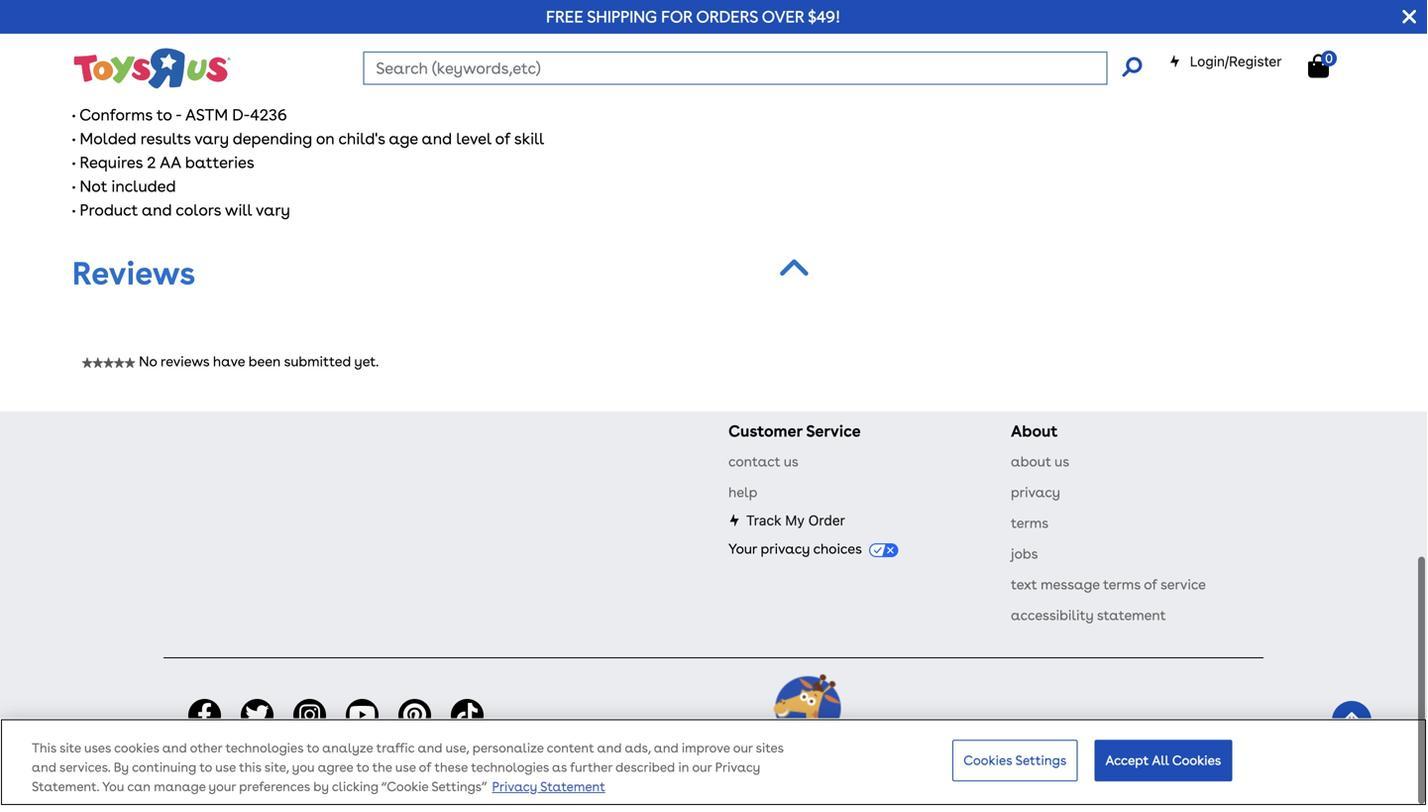 Task type: vqa. For each thing, say whether or not it's contained in the screenshot.
0 at the right top of the page
yes



Task type: describe. For each thing, give the bounding box(es) containing it.
my
[[786, 514, 805, 531]]

2 horizontal spatial to
[[357, 760, 369, 775]]

and up in
[[654, 740, 679, 756]]

and up continuing
[[162, 740, 187, 756]]

1 vertical spatial privacy
[[761, 543, 810, 560]]

us for about
[[1055, 455, 1070, 472]]

over
[[762, 7, 805, 26]]

accessibility statement
[[1011, 609, 1167, 626]]

site,
[[265, 760, 289, 775]]

by
[[114, 760, 129, 775]]

about
[[1011, 455, 1052, 472]]

kids
[[757, 761, 783, 776]]

about us link
[[1011, 455, 1070, 472]]

$49!
[[808, 7, 841, 26]]

2 use from the left
[[396, 760, 416, 775]]

privacy statement link
[[492, 779, 606, 794]]

about us
[[1011, 455, 1070, 472]]

0 horizontal spatial to
[[200, 760, 212, 775]]

free shipping for orders over $49! link
[[546, 7, 841, 26]]

shipping
[[587, 7, 657, 26]]

inc.
[[786, 761, 806, 776]]

statement
[[541, 779, 606, 794]]

©
[[688, 761, 699, 776]]

of inside this site uses cookies and other technologies to analyze traffic and use, personalize content and ads, and improve our sites and services. by continuing to use this site, you agree to the use of these technologies as further described in our privacy statement. you can manage your preferences by clicking "cookie settings"
[[419, 760, 432, 775]]

privacy inside this site uses cookies and other technologies to analyze traffic and use, personalize content and ads, and improve our sites and services. by continuing to use this site, you agree to the use of these technologies as further described in our privacy statement. you can manage your preferences by clicking "cookie settings"
[[715, 760, 761, 775]]

accept all cookies button
[[1095, 740, 1233, 781]]

★★★★★
[[82, 359, 135, 371]]

rights
[[829, 761, 867, 776]]

accept all cookies
[[1106, 753, 1222, 768]]

contact
[[729, 455, 781, 472]]

reviews link
[[72, 257, 195, 295]]

improve
[[682, 740, 730, 756]]

these
[[435, 760, 468, 775]]

0 link
[[1309, 50, 1350, 79]]

this site uses cookies and other technologies to analyze traffic and use, personalize content and ads, and improve our sites and services. by continuing to use this site, you agree to the use of these technologies as further described in our privacy statement. you can manage your preferences by clicking "cookie settings"
[[32, 740, 784, 794]]

agree
[[318, 760, 353, 775]]

1 vertical spatial terms
[[1104, 578, 1141, 595]]

personalize
[[473, 740, 544, 756]]

described
[[616, 760, 675, 775]]

jobs link
[[1011, 548, 1039, 565]]

shopping bag image
[[1309, 54, 1330, 78]]

free shipping for orders over $49!
[[546, 7, 841, 26]]

order
[[809, 514, 846, 531]]

customer
[[729, 424, 803, 443]]

as
[[552, 760, 567, 775]]

close button image
[[1403, 6, 1417, 28]]

reviews
[[72, 257, 195, 295]]

us for customer service
[[784, 455, 799, 472]]

1 vertical spatial technologies
[[471, 760, 549, 775]]

settings"
[[432, 779, 487, 794]]

the
[[372, 760, 392, 775]]

your
[[209, 779, 236, 794]]

your privacy choices link
[[729, 543, 899, 560]]

track
[[747, 514, 782, 531]]

analyze
[[322, 740, 373, 756]]

0
[[1326, 50, 1334, 66]]

0 horizontal spatial privacy
[[492, 779, 538, 794]]

track my order
[[747, 514, 846, 531]]

have
[[213, 355, 245, 372]]

no
[[139, 355, 157, 372]]

your privacy choices
[[729, 543, 866, 560]]

terms link
[[1011, 517, 1049, 534]]

Enter Keyword or Item No. search field
[[363, 52, 1108, 85]]

settings
[[1016, 753, 1067, 768]]

© 2023 tru kids inc. all rights reserved.
[[688, 761, 928, 776]]

track my order button
[[729, 514, 846, 531]]

statement
[[1098, 609, 1167, 626]]

and down this
[[32, 760, 56, 775]]

0 horizontal spatial terms
[[1011, 517, 1049, 534]]

1 use from the left
[[215, 760, 236, 775]]

accessibility
[[1011, 609, 1094, 626]]

"cookie
[[382, 779, 429, 794]]

this
[[239, 760, 261, 775]]



Task type: locate. For each thing, give the bounding box(es) containing it.
other
[[190, 740, 222, 756]]

use up 'your'
[[215, 760, 236, 775]]

us
[[784, 455, 799, 472], [1055, 455, 1070, 472]]

cookies settings
[[964, 753, 1067, 768]]

1 horizontal spatial terms
[[1104, 578, 1141, 595]]

technologies down personalize
[[471, 760, 549, 775]]

1 vertical spatial of
[[419, 760, 432, 775]]

all right accept
[[1153, 753, 1170, 768]]

terms
[[1011, 517, 1049, 534], [1104, 578, 1141, 595]]

services.
[[59, 760, 110, 775]]

uses
[[84, 740, 111, 756]]

privacy down the improve
[[715, 760, 761, 775]]

our right in
[[693, 760, 712, 775]]

contact us
[[729, 455, 799, 472]]

to down other
[[200, 760, 212, 775]]

you
[[102, 779, 124, 794]]

1 vertical spatial privacy
[[492, 779, 538, 794]]

of left service
[[1144, 578, 1158, 595]]

our
[[734, 740, 753, 756], [693, 760, 712, 775]]

and
[[162, 740, 187, 756], [418, 740, 443, 756], [597, 740, 622, 756], [654, 740, 679, 756], [32, 760, 56, 775]]

0 vertical spatial our
[[734, 740, 753, 756]]

1 horizontal spatial cookies
[[1173, 753, 1222, 768]]

for
[[662, 7, 693, 26]]

this
[[32, 740, 56, 756]]

privacy statement
[[492, 779, 606, 794]]

0 horizontal spatial cookies
[[964, 753, 1013, 768]]

text message terms of service link
[[1011, 578, 1207, 595]]

message
[[1041, 578, 1100, 595]]

continuing
[[132, 760, 196, 775]]

all right inc.
[[809, 761, 826, 776]]

reserved.
[[871, 761, 928, 776]]

0 horizontal spatial our
[[693, 760, 712, 775]]

1 horizontal spatial our
[[734, 740, 753, 756]]

cookies inside button
[[964, 753, 1013, 768]]

contact us link
[[729, 455, 799, 472]]

toys r us image
[[72, 46, 231, 91]]

to up you
[[307, 740, 319, 756]]

0 vertical spatial technologies
[[226, 740, 304, 756]]

0 vertical spatial terms
[[1011, 517, 1049, 534]]

★★★★★ no reviews have been submitted yet.
[[82, 355, 379, 372]]

preferences
[[239, 779, 310, 794]]

reviews
[[161, 355, 210, 372]]

use up "cookie
[[396, 760, 416, 775]]

0 vertical spatial privacy
[[1011, 486, 1061, 503]]

text message terms of service
[[1011, 578, 1207, 595]]

further
[[570, 760, 613, 775]]

clicking
[[332, 779, 379, 794]]

1 horizontal spatial technologies
[[471, 760, 549, 775]]

free
[[546, 7, 584, 26]]

cookies
[[114, 740, 159, 756]]

1 horizontal spatial use
[[396, 760, 416, 775]]

of
[[1144, 578, 1158, 595], [419, 760, 432, 775]]

all inside button
[[1153, 753, 1170, 768]]

accessibility statement link
[[1011, 609, 1167, 626]]

privacy
[[1011, 486, 1061, 503], [761, 543, 810, 560]]

our up tru
[[734, 740, 753, 756]]

and up further
[[597, 740, 622, 756]]

terms up statement
[[1104, 578, 1141, 595]]

traffic
[[376, 740, 415, 756]]

1 horizontal spatial of
[[1144, 578, 1158, 595]]

tru
[[734, 761, 754, 776]]

submitted
[[284, 355, 351, 372]]

login/register
[[1191, 53, 1282, 69]]

2 us from the left
[[1055, 455, 1070, 472]]

help link
[[729, 486, 758, 503]]

accept
[[1106, 753, 1149, 768]]

privacy down track my order button
[[761, 543, 810, 560]]

orders
[[697, 7, 759, 26]]

1 us from the left
[[784, 455, 799, 472]]

use,
[[446, 740, 469, 756]]

and left use, at left
[[418, 740, 443, 756]]

2023
[[702, 761, 731, 776]]

service
[[806, 424, 861, 443]]

privacy link
[[1011, 486, 1061, 503]]

terms up jobs
[[1011, 517, 1049, 534]]

0 horizontal spatial use
[[215, 760, 236, 775]]

privacy down personalize
[[492, 779, 538, 794]]

choices
[[814, 543, 862, 560]]

1 horizontal spatial privacy
[[715, 760, 761, 775]]

0 vertical spatial of
[[1144, 578, 1158, 595]]

site
[[59, 740, 81, 756]]

of left "these"
[[419, 760, 432, 775]]

about
[[1011, 424, 1058, 443]]

0 horizontal spatial all
[[809, 761, 826, 776]]

0 vertical spatial privacy
[[715, 760, 761, 775]]

sites
[[756, 740, 784, 756]]

can
[[127, 779, 151, 794]]

1 horizontal spatial us
[[1055, 455, 1070, 472]]

you
[[292, 760, 315, 775]]

cookies left settings
[[964, 753, 1013, 768]]

1 horizontal spatial privacy
[[1011, 486, 1061, 503]]

0 horizontal spatial privacy
[[761, 543, 810, 560]]

cookies right accept
[[1173, 753, 1222, 768]]

1 horizontal spatial all
[[1153, 753, 1170, 768]]

statement.
[[32, 779, 99, 794]]

jobs
[[1011, 548, 1039, 565]]

0 horizontal spatial us
[[784, 455, 799, 472]]

technologies up site,
[[226, 740, 304, 756]]

use
[[215, 760, 236, 775], [396, 760, 416, 775]]

to left the
[[357, 760, 369, 775]]

privacy down about us link
[[1011, 486, 1061, 503]]

0 horizontal spatial technologies
[[226, 740, 304, 756]]

login/register button
[[1170, 52, 1282, 71]]

technologies
[[226, 740, 304, 756], [471, 760, 549, 775]]

0 horizontal spatial of
[[419, 760, 432, 775]]

service
[[1161, 578, 1207, 595]]

your
[[729, 543, 757, 560]]

1 horizontal spatial to
[[307, 740, 319, 756]]

ads,
[[625, 740, 651, 756]]

customer service
[[729, 424, 861, 443]]

None search field
[[363, 52, 1143, 85]]

cookies settings button
[[953, 740, 1078, 781]]

by
[[314, 779, 329, 794]]

text
[[1011, 578, 1038, 595]]

help
[[729, 486, 758, 503]]

us down customer service
[[784, 455, 799, 472]]

privacy
[[715, 760, 761, 775], [492, 779, 538, 794]]

1 vertical spatial our
[[693, 760, 712, 775]]

all
[[1153, 753, 1170, 768], [809, 761, 826, 776]]

2 cookies from the left
[[1173, 753, 1222, 768]]

been
[[249, 355, 281, 372]]

content
[[547, 740, 594, 756]]

cookies inside button
[[1173, 753, 1222, 768]]

in
[[679, 760, 690, 775]]

privacy choices icon image
[[870, 546, 899, 560]]

manage
[[154, 779, 206, 794]]

1 cookies from the left
[[964, 753, 1013, 768]]

us right about
[[1055, 455, 1070, 472]]

cookies
[[964, 753, 1013, 768], [1173, 753, 1222, 768]]



